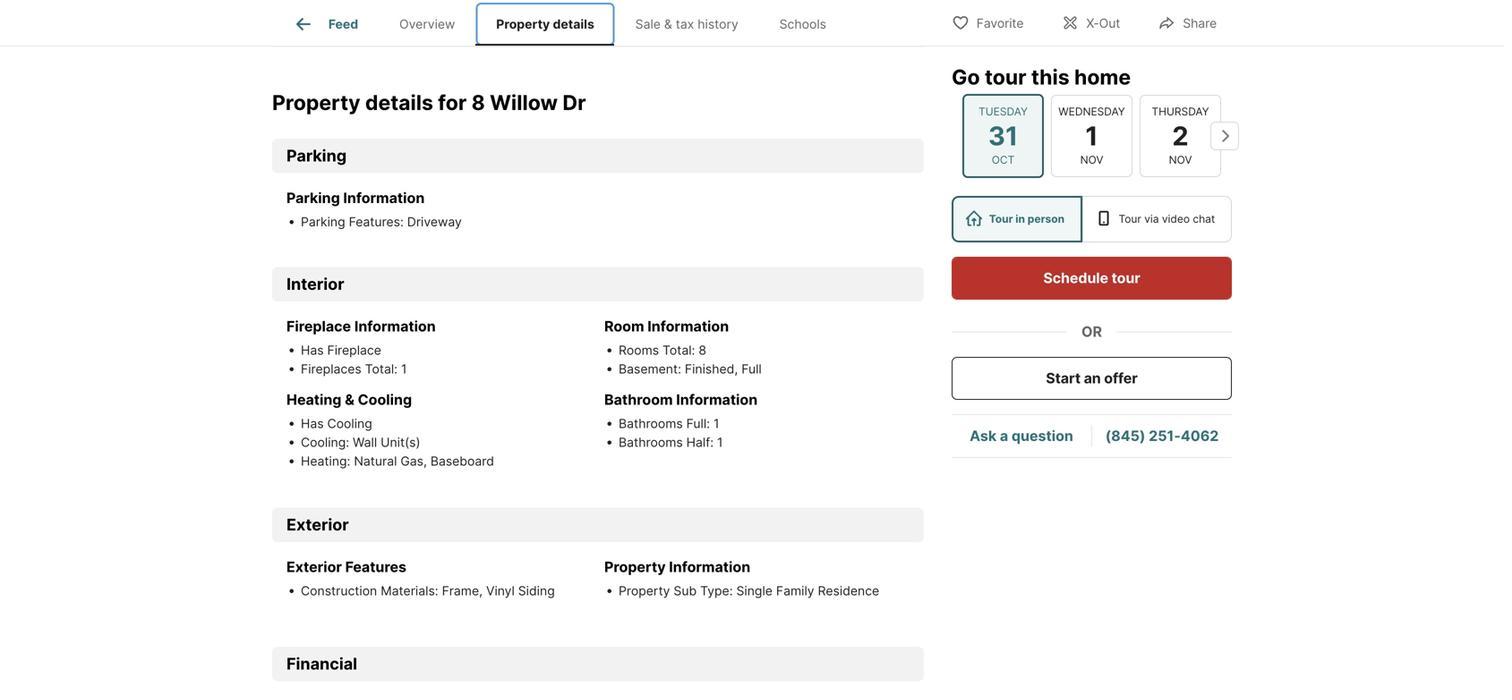 Task type: describe. For each thing, give the bounding box(es) containing it.
heating:
[[301, 454, 351, 469]]

251-
[[1149, 428, 1181, 445]]

via
[[1145, 213, 1159, 226]]

features
[[345, 559, 407, 576]]

schedule tour
[[1044, 270, 1141, 287]]

tour in person option
[[952, 196, 1083, 243]]

x-out
[[1087, 16, 1121, 31]]

home
[[1075, 64, 1131, 90]]

tour for tour in person
[[989, 213, 1013, 226]]

materials:
[[381, 584, 439, 599]]

tour via video chat option
[[1083, 196, 1232, 243]]

0 vertical spatial fireplace
[[287, 318, 351, 336]]

thursday
[[1152, 105, 1210, 118]]

overview
[[399, 16, 455, 32]]

next image
[[1211, 122, 1240, 150]]

frame,
[[442, 584, 483, 599]]

history
[[698, 16, 739, 32]]

property information property sub type: single family residence
[[605, 559, 880, 599]]

information for property
[[669, 559, 751, 576]]

natural
[[354, 454, 397, 469]]

go
[[952, 64, 980, 90]]

feed
[[329, 16, 358, 32]]

31
[[989, 120, 1018, 152]]

person
[[1028, 213, 1065, 226]]

schools
[[780, 16, 827, 32]]

start an offer
[[1046, 370, 1138, 387]]

go tour this home
[[952, 64, 1131, 90]]

tax
[[676, 16, 694, 32]]

property details
[[496, 16, 595, 32]]

fireplace information has fireplace fireplaces total: 1
[[287, 318, 436, 377]]

list box containing tour in person
[[952, 196, 1232, 243]]

1 inside wednesday 1 nov
[[1086, 120, 1099, 152]]

8 inside room information rooms total: 8 basement: finished, full
[[699, 343, 707, 358]]

construction
[[301, 584, 377, 599]]

schedule
[[1044, 270, 1109, 287]]

this
[[1032, 64, 1070, 90]]

finished,
[[685, 362, 738, 377]]

ask a question link
[[970, 428, 1074, 445]]

baseboard
[[431, 454, 494, 469]]

bathroom
[[605, 392, 673, 409]]

x-out button
[[1046, 4, 1136, 41]]

chat
[[1193, 213, 1216, 226]]

& for heating
[[345, 392, 355, 409]]

room
[[605, 318, 644, 336]]

0 vertical spatial cooling
[[358, 392, 412, 409]]

1 inside fireplace information has fireplace fireplaces total: 1
[[401, 362, 407, 377]]

property for property details for 8 willow dr
[[272, 90, 361, 115]]

tour for schedule
[[1112, 270, 1141, 287]]

video
[[1162, 213, 1190, 226]]

information for bathroom
[[676, 392, 758, 409]]

sale & tax history tab
[[615, 3, 759, 46]]

1 bathrooms from the top
[[619, 417, 683, 432]]

tour via video chat
[[1119, 213, 1216, 226]]

or
[[1082, 323, 1103, 341]]

wednesday
[[1059, 105, 1126, 118]]

exterior for exterior features construction materials: frame, vinyl siding
[[287, 559, 342, 576]]

share
[[1183, 16, 1217, 31]]

sale & tax history
[[636, 16, 739, 32]]

cooling:
[[301, 435, 349, 451]]

(845) 251-4062
[[1106, 428, 1219, 445]]

thursday 2 nov
[[1152, 105, 1210, 167]]

tour for tour via video chat
[[1119, 213, 1142, 226]]

siding
[[518, 584, 555, 599]]

interior
[[287, 275, 344, 294]]

residence
[[818, 584, 880, 599]]

full
[[742, 362, 762, 377]]

an
[[1084, 370, 1101, 387]]

4062
[[1181, 428, 1219, 445]]

schedule tour button
[[952, 257, 1232, 300]]

property for property information property sub type: single family residence
[[605, 559, 666, 576]]

room information rooms total: 8 basement: finished, full
[[605, 318, 762, 377]]

nov for 1
[[1081, 154, 1104, 167]]

parking for parking information parking features: driveway
[[287, 190, 340, 207]]

tour for go
[[985, 64, 1027, 90]]



Task type: locate. For each thing, give the bounding box(es) containing it.
rooms
[[619, 343, 659, 358]]

exterior inside exterior features construction materials: frame, vinyl siding
[[287, 559, 342, 576]]

8
[[472, 90, 485, 115], [699, 343, 707, 358]]

basement:
[[619, 362, 682, 377]]

1 horizontal spatial tour
[[1112, 270, 1141, 287]]

favorite
[[977, 16, 1024, 31]]

share button
[[1143, 4, 1232, 41]]

has up "fireplaces"
[[301, 343, 324, 358]]

property
[[496, 16, 550, 32], [272, 90, 361, 115], [605, 559, 666, 576], [619, 584, 670, 599]]

driveway
[[407, 215, 462, 230]]

(845) 251-4062 link
[[1106, 428, 1219, 445]]

2 tour from the left
[[1119, 213, 1142, 226]]

1 has from the top
[[301, 343, 324, 358]]

nov inside thursday 2 nov
[[1169, 154, 1192, 167]]

&
[[664, 16, 672, 32], [345, 392, 355, 409]]

parking for parking
[[287, 146, 347, 166]]

parking up interior
[[287, 190, 340, 207]]

0 vertical spatial &
[[664, 16, 672, 32]]

has up cooling:
[[301, 417, 324, 432]]

0 horizontal spatial 8
[[472, 90, 485, 115]]

fireplace down interior
[[287, 318, 351, 336]]

0 vertical spatial total:
[[663, 343, 695, 358]]

exterior up construction
[[287, 559, 342, 576]]

1 horizontal spatial tour
[[1119, 213, 1142, 226]]

2 has from the top
[[301, 417, 324, 432]]

dr
[[563, 90, 586, 115]]

0 vertical spatial details
[[553, 16, 595, 32]]

1 vertical spatial has
[[301, 417, 324, 432]]

half:
[[687, 435, 714, 451]]

information for parking
[[343, 190, 425, 207]]

1 horizontal spatial 8
[[699, 343, 707, 358]]

features:
[[349, 215, 404, 230]]

2 nov from the left
[[1169, 154, 1192, 167]]

tour
[[989, 213, 1013, 226], [1119, 213, 1142, 226]]

parking
[[287, 146, 347, 166], [287, 190, 340, 207], [301, 215, 345, 230]]

parking up parking information parking features: driveway
[[287, 146, 347, 166]]

tour inside option
[[1119, 213, 1142, 226]]

total: inside fireplace information has fireplace fireplaces total: 1
[[365, 362, 398, 377]]

information for fireplace
[[355, 318, 436, 336]]

favorite button
[[937, 4, 1039, 41]]

cooling up wall
[[327, 417, 372, 432]]

1 vertical spatial tour
[[1112, 270, 1141, 287]]

tour inside button
[[1112, 270, 1141, 287]]

gas,
[[401, 454, 427, 469]]

sub
[[674, 584, 697, 599]]

fireplaces
[[301, 362, 362, 377]]

8 right for
[[472, 90, 485, 115]]

1 nov from the left
[[1081, 154, 1104, 167]]

x-
[[1087, 16, 1100, 31]]

ask a question
[[970, 428, 1074, 445]]

total: right "fireplaces"
[[365, 362, 398, 377]]

schools tab
[[759, 3, 847, 46]]

type:
[[700, 584, 733, 599]]

ask
[[970, 428, 997, 445]]

question
[[1012, 428, 1074, 445]]

tour up the tuesday
[[985, 64, 1027, 90]]

1 vertical spatial &
[[345, 392, 355, 409]]

1 vertical spatial cooling
[[327, 417, 372, 432]]

tour in person
[[989, 213, 1065, 226]]

details for property details for 8 willow dr
[[365, 90, 433, 115]]

information up finished,
[[648, 318, 729, 336]]

property inside tab
[[496, 16, 550, 32]]

tour left via
[[1119, 213, 1142, 226]]

cooling
[[358, 392, 412, 409], [327, 417, 372, 432]]

nov down wednesday
[[1081, 154, 1104, 167]]

willow
[[490, 90, 558, 115]]

bathroom information bathrooms full: 1 bathrooms half: 1
[[605, 392, 758, 451]]

0 horizontal spatial details
[[365, 90, 433, 115]]

property details for 8 willow dr
[[272, 90, 586, 115]]

fireplace
[[287, 318, 351, 336], [327, 343, 381, 358]]

wednesday 1 nov
[[1059, 105, 1126, 167]]

0 vertical spatial tour
[[985, 64, 1027, 90]]

1 tour from the left
[[989, 213, 1013, 226]]

start an offer button
[[952, 357, 1232, 400]]

total: inside room information rooms total: 8 basement: finished, full
[[663, 343, 695, 358]]

details inside tab
[[553, 16, 595, 32]]

0 horizontal spatial &
[[345, 392, 355, 409]]

nov for 2
[[1169, 154, 1192, 167]]

1
[[1086, 120, 1099, 152], [401, 362, 407, 377], [714, 417, 720, 432], [717, 435, 723, 451]]

1 right the half: in the bottom left of the page
[[717, 435, 723, 451]]

information inside property information property sub type: single family residence
[[669, 559, 751, 576]]

exterior for exterior
[[287, 516, 349, 535]]

oct
[[992, 154, 1015, 167]]

exterior
[[287, 516, 349, 535], [287, 559, 342, 576]]

1 horizontal spatial &
[[664, 16, 672, 32]]

1 vertical spatial total:
[[365, 362, 398, 377]]

information up type:
[[669, 559, 751, 576]]

1 vertical spatial parking
[[287, 190, 340, 207]]

tour inside 'option'
[[989, 213, 1013, 226]]

information inside parking information parking features: driveway
[[343, 190, 425, 207]]

tab list containing feed
[[272, 0, 861, 46]]

exterior features construction materials: frame, vinyl siding
[[287, 559, 555, 599]]

2 exterior from the top
[[287, 559, 342, 576]]

tab list
[[272, 0, 861, 46]]

sale
[[636, 16, 661, 32]]

& left tax
[[664, 16, 672, 32]]

overview tab
[[379, 3, 476, 46]]

tour left in
[[989, 213, 1013, 226]]

full:
[[687, 417, 710, 432]]

out
[[1100, 16, 1121, 31]]

1 vertical spatial details
[[365, 90, 433, 115]]

heating
[[287, 392, 342, 409]]

has inside fireplace information has fireplace fireplaces total: 1
[[301, 343, 324, 358]]

in
[[1016, 213, 1026, 226]]

1 horizontal spatial details
[[553, 16, 595, 32]]

2 bathrooms from the top
[[619, 435, 683, 451]]

1 exterior from the top
[[287, 516, 349, 535]]

0 horizontal spatial nov
[[1081, 154, 1104, 167]]

information inside fireplace information has fireplace fireplaces total: 1
[[355, 318, 436, 336]]

1 horizontal spatial total:
[[663, 343, 695, 358]]

vinyl
[[486, 584, 515, 599]]

a
[[1000, 428, 1009, 445]]

tour
[[985, 64, 1027, 90], [1112, 270, 1141, 287]]

information for room
[[648, 318, 729, 336]]

start
[[1046, 370, 1081, 387]]

& inside heating & cooling has cooling cooling: wall unit(s) heating: natural gas, baseboard
[[345, 392, 355, 409]]

cooling up unit(s) in the bottom of the page
[[358, 392, 412, 409]]

total: up basement:
[[663, 343, 695, 358]]

financial
[[287, 655, 357, 675]]

(845)
[[1106, 428, 1146, 445]]

list box
[[952, 196, 1232, 243]]

has
[[301, 343, 324, 358], [301, 417, 324, 432]]

0 horizontal spatial tour
[[985, 64, 1027, 90]]

0 vertical spatial has
[[301, 343, 324, 358]]

information up full: at the left bottom
[[676, 392, 758, 409]]

1 up heating & cooling has cooling cooling: wall unit(s) heating: natural gas, baseboard
[[401, 362, 407, 377]]

0 vertical spatial parking
[[287, 146, 347, 166]]

& right heating
[[345, 392, 355, 409]]

1 horizontal spatial nov
[[1169, 154, 1192, 167]]

tuesday
[[979, 105, 1028, 118]]

0 vertical spatial exterior
[[287, 516, 349, 535]]

offer
[[1104, 370, 1138, 387]]

& for sale
[[664, 16, 672, 32]]

single
[[737, 584, 773, 599]]

information up features:
[[343, 190, 425, 207]]

0 vertical spatial 8
[[472, 90, 485, 115]]

family
[[776, 584, 815, 599]]

unit(s)
[[381, 435, 421, 451]]

information up "fireplaces"
[[355, 318, 436, 336]]

for
[[438, 90, 467, 115]]

1 vertical spatial bathrooms
[[619, 435, 683, 451]]

nov inside wednesday 1 nov
[[1081, 154, 1104, 167]]

0 horizontal spatial total:
[[365, 362, 398, 377]]

information inside bathroom information bathrooms full: 1 bathrooms half: 1
[[676, 392, 758, 409]]

0 vertical spatial bathrooms
[[619, 417, 683, 432]]

1 down wednesday
[[1086, 120, 1099, 152]]

property for property details
[[496, 16, 550, 32]]

8 up finished,
[[699, 343, 707, 358]]

exterior down heating:
[[287, 516, 349, 535]]

parking left features:
[[301, 215, 345, 230]]

1 vertical spatial 8
[[699, 343, 707, 358]]

2 vertical spatial parking
[[301, 215, 345, 230]]

tour right schedule
[[1112, 270, 1141, 287]]

wall
[[353, 435, 377, 451]]

nov down 2
[[1169, 154, 1192, 167]]

0 horizontal spatial tour
[[989, 213, 1013, 226]]

& inside sale & tax history tab
[[664, 16, 672, 32]]

total:
[[663, 343, 695, 358], [365, 362, 398, 377]]

has inside heating & cooling has cooling cooling: wall unit(s) heating: natural gas, baseboard
[[301, 417, 324, 432]]

bathrooms
[[619, 417, 683, 432], [619, 435, 683, 451]]

feed link
[[293, 13, 358, 35]]

None button
[[963, 94, 1044, 178], [1051, 95, 1133, 177], [1140, 95, 1222, 177], [963, 94, 1044, 178], [1051, 95, 1133, 177], [1140, 95, 1222, 177]]

details left sale
[[553, 16, 595, 32]]

fireplace up "fireplaces"
[[327, 343, 381, 358]]

information inside room information rooms total: 8 basement: finished, full
[[648, 318, 729, 336]]

2
[[1173, 120, 1189, 152]]

heating & cooling has cooling cooling: wall unit(s) heating: natural gas, baseboard
[[287, 392, 494, 469]]

1 vertical spatial fireplace
[[327, 343, 381, 358]]

1 vertical spatial exterior
[[287, 559, 342, 576]]

tuesday 31 oct
[[979, 105, 1028, 167]]

parking information parking features: driveway
[[287, 190, 462, 230]]

details left for
[[365, 90, 433, 115]]

details for property details
[[553, 16, 595, 32]]

1 right full: at the left bottom
[[714, 417, 720, 432]]

property details tab
[[476, 3, 615, 46]]



Task type: vqa. For each thing, say whether or not it's contained in the screenshot.
leftmost Trends
no



